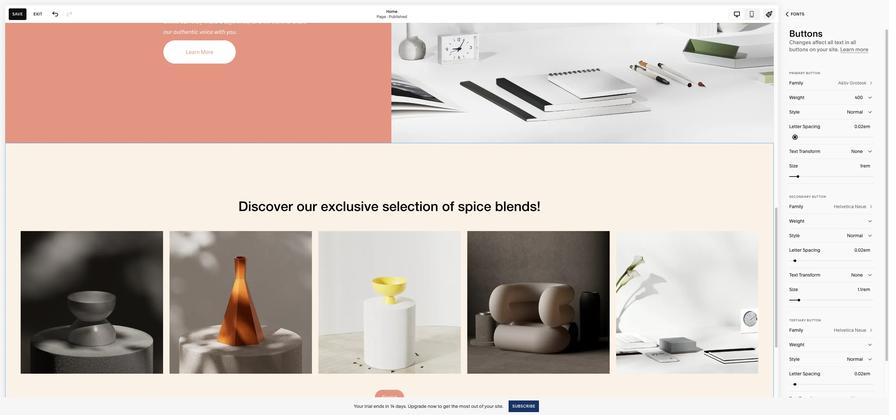 Task type: vqa. For each thing, say whether or not it's contained in the screenshot.
second Text from the top
yes



Task type: describe. For each thing, give the bounding box(es) containing it.
1 vertical spatial your
[[484, 404, 494, 409]]

helvetica for secondary button
[[834, 204, 854, 210]]

letter for primary button
[[789, 124, 802, 129]]

text for tertiary button
[[789, 396, 798, 402]]

text transform for secondary
[[789, 272, 820, 278]]

Size text field
[[857, 286, 872, 293]]

normal for tertiary button
[[847, 357, 863, 362]]

trial
[[364, 404, 372, 409]]

learn more
[[840, 46, 868, 53]]

primary button
[[789, 71, 820, 75]]

weight for secondary button
[[789, 218, 804, 224]]

letter spacing for primary
[[789, 124, 820, 129]]

text transform for tertiary
[[789, 396, 820, 402]]

tertiary
[[789, 319, 806, 322]]

affect
[[812, 39, 826, 46]]

size range field for helvetica neue
[[789, 293, 874, 307]]

none for primary button
[[851, 149, 863, 154]]

spacing for tertiary
[[803, 371, 820, 377]]

weight for primary button
[[789, 95, 804, 100]]

letter spacing text field for tertiary button
[[854, 370, 872, 378]]

subscribe button
[[509, 401, 539, 412]]

size for helvetica neue
[[789, 287, 798, 293]]

family for tertiary
[[789, 327, 803, 333]]

·
[[387, 14, 388, 19]]

your inside changes affect all text in all buttons on your site.
[[817, 46, 828, 53]]

helvetica neue for tertiary button
[[834, 327, 866, 333]]

helvetica neue for secondary button
[[834, 204, 866, 210]]

on
[[809, 46, 816, 53]]

aktiv grotesk
[[838, 80, 866, 86]]

size range field for aktiv grotesk
[[789, 169, 874, 184]]

letter spacing range field for primary button
[[789, 130, 874, 144]]

style for primary button
[[789, 109, 800, 115]]

Size text field
[[860, 162, 872, 170]]

text for secondary button
[[789, 272, 798, 278]]

normal for secondary button
[[847, 233, 863, 239]]

most
[[459, 404, 470, 409]]

your trial ends in 14 days. upgrade now to get the most out of your site.
[[354, 404, 503, 409]]

text
[[834, 39, 844, 46]]

site. inside changes affect all text in all buttons on your site.
[[829, 46, 839, 53]]

400
[[855, 95, 863, 100]]

buttons
[[789, 28, 823, 39]]

2 all from the left
[[851, 39, 856, 46]]

1 all from the left
[[828, 39, 833, 46]]

helvetica for tertiary button
[[834, 327, 854, 333]]

tertiary button
[[789, 319, 821, 322]]

letter spacing for secondary
[[789, 247, 820, 253]]

secondary
[[789, 195, 811, 199]]



Task type: locate. For each thing, give the bounding box(es) containing it.
in up 'learn'
[[845, 39, 849, 46]]

1 vertical spatial family
[[789, 204, 803, 210]]

1 vertical spatial style
[[789, 233, 800, 239]]

1 letter spacing from the top
[[789, 124, 820, 129]]

2 helvetica from the top
[[834, 327, 854, 333]]

0 vertical spatial letter spacing range field
[[789, 130, 874, 144]]

2 vertical spatial text transform
[[789, 396, 820, 402]]

tab list
[[730, 9, 759, 19]]

0 vertical spatial site.
[[829, 46, 839, 53]]

1 letter from the top
[[789, 124, 802, 129]]

2 weight from the top
[[789, 218, 804, 224]]

weight for tertiary button
[[789, 342, 804, 348]]

letter for secondary button
[[789, 247, 802, 253]]

1 weight from the top
[[789, 95, 804, 100]]

2 transform from the top
[[799, 272, 820, 278]]

learn
[[840, 46, 854, 53]]

2 neue from the top
[[855, 327, 866, 333]]

1 vertical spatial normal
[[847, 233, 863, 239]]

0 vertical spatial weight
[[789, 95, 804, 100]]

2 vertical spatial button
[[807, 319, 821, 322]]

0 horizontal spatial in
[[385, 404, 389, 409]]

transform for secondary
[[799, 272, 820, 278]]

3 weight from the top
[[789, 342, 804, 348]]

weight
[[789, 95, 804, 100], [789, 218, 804, 224], [789, 342, 804, 348]]

3 spacing from the top
[[803, 371, 820, 377]]

fonts
[[791, 12, 805, 16]]

your
[[354, 404, 363, 409]]

2 vertical spatial letter spacing range field
[[789, 377, 874, 392]]

Letter Spacing text field
[[854, 123, 872, 130], [854, 247, 872, 254], [854, 370, 872, 378]]

0 vertical spatial none
[[851, 149, 863, 154]]

ends
[[374, 404, 384, 409]]

spacing for primary
[[803, 124, 820, 129]]

spacing for secondary
[[803, 247, 820, 253]]

2 vertical spatial weight
[[789, 342, 804, 348]]

Size range field
[[789, 169, 874, 184], [789, 293, 874, 307]]

normal for primary button
[[847, 109, 863, 115]]

save button
[[9, 8, 26, 20]]

size up secondary
[[789, 163, 798, 169]]

letter for tertiary button
[[789, 371, 802, 377]]

site.
[[829, 46, 839, 53], [495, 404, 503, 409]]

all left text
[[828, 39, 833, 46]]

1 vertical spatial size range field
[[789, 293, 874, 307]]

0 vertical spatial your
[[817, 46, 828, 53]]

2 size from the top
[[789, 287, 798, 293]]

1 vertical spatial text transform
[[789, 272, 820, 278]]

2 style from the top
[[789, 233, 800, 239]]

none for secondary button
[[851, 272, 863, 278]]

1 text from the top
[[789, 149, 798, 154]]

1 vertical spatial weight
[[789, 218, 804, 224]]

family down secondary
[[789, 204, 803, 210]]

your down affect
[[817, 46, 828, 53]]

0 vertical spatial text
[[789, 149, 798, 154]]

changes
[[789, 39, 811, 46]]

1 weight field from the top
[[789, 214, 874, 228]]

3 style from the top
[[789, 357, 800, 362]]

1 vertical spatial transform
[[799, 272, 820, 278]]

3 letter spacing text field from the top
[[854, 370, 872, 378]]

site. down text
[[829, 46, 839, 53]]

save
[[12, 11, 23, 16]]

2 vertical spatial none
[[851, 396, 863, 402]]

none for tertiary button
[[851, 396, 863, 402]]

page
[[377, 14, 386, 19]]

1 vertical spatial letter spacing range field
[[789, 254, 874, 268]]

1 none from the top
[[851, 149, 863, 154]]

3 normal from the top
[[847, 357, 863, 362]]

2 helvetica neue from the top
[[834, 327, 866, 333]]

in
[[845, 39, 849, 46], [385, 404, 389, 409]]

button right tertiary
[[807, 319, 821, 322]]

1 horizontal spatial all
[[851, 39, 856, 46]]

0 vertical spatial button
[[806, 71, 820, 75]]

1 vertical spatial spacing
[[803, 247, 820, 253]]

now
[[428, 404, 437, 409]]

Letter Spacing range field
[[789, 130, 874, 144], [789, 254, 874, 268], [789, 377, 874, 392]]

buttons
[[789, 46, 808, 53]]

1 letter spacing text field from the top
[[854, 123, 872, 130]]

family for primary
[[789, 80, 803, 86]]

3 letter spacing from the top
[[789, 371, 820, 377]]

2 letter spacing from the top
[[789, 247, 820, 253]]

weight down tertiary
[[789, 342, 804, 348]]

0 vertical spatial in
[[845, 39, 849, 46]]

2 vertical spatial text
[[789, 396, 798, 402]]

weight down primary
[[789, 95, 804, 100]]

2 vertical spatial letter spacing
[[789, 371, 820, 377]]

1 horizontal spatial site.
[[829, 46, 839, 53]]

all up learn more
[[851, 39, 856, 46]]

helvetica
[[834, 204, 854, 210], [834, 327, 854, 333]]

subscribe
[[512, 404, 535, 409]]

1 horizontal spatial your
[[817, 46, 828, 53]]

size for aktiv grotesk
[[789, 163, 798, 169]]

0 vertical spatial letter spacing text field
[[854, 123, 872, 130]]

button right primary
[[806, 71, 820, 75]]

1 vertical spatial text
[[789, 272, 798, 278]]

published
[[389, 14, 407, 19]]

0 vertical spatial helvetica
[[834, 204, 854, 210]]

2 spacing from the top
[[803, 247, 820, 253]]

secondary button
[[789, 195, 826, 199]]

1 transform from the top
[[799, 149, 820, 154]]

weight field for tertiary button
[[789, 338, 874, 352]]

family for secondary
[[789, 204, 803, 210]]

text transform for primary
[[789, 149, 820, 154]]

more
[[855, 46, 868, 53]]

1 vertical spatial letter spacing text field
[[854, 247, 872, 254]]

to
[[438, 404, 442, 409]]

0 vertical spatial spacing
[[803, 124, 820, 129]]

neue for tertiary button
[[855, 327, 866, 333]]

site. right of
[[495, 404, 503, 409]]

text for primary button
[[789, 149, 798, 154]]

button for tertiary button
[[807, 319, 821, 322]]

1 vertical spatial helvetica
[[834, 327, 854, 333]]

button
[[806, 71, 820, 75], [812, 195, 826, 199], [807, 319, 821, 322]]

1 text transform from the top
[[789, 149, 820, 154]]

size up tertiary
[[789, 287, 798, 293]]

1 neue from the top
[[855, 204, 866, 210]]

0 vertical spatial transform
[[799, 149, 820, 154]]

0 vertical spatial size
[[789, 163, 798, 169]]

1 vertical spatial none
[[851, 272, 863, 278]]

1 vertical spatial letter
[[789, 247, 802, 253]]

spacing
[[803, 124, 820, 129], [803, 247, 820, 253], [803, 371, 820, 377]]

neue for secondary button
[[855, 204, 866, 210]]

2 vertical spatial letter
[[789, 371, 802, 377]]

0 vertical spatial normal
[[847, 109, 863, 115]]

1 helvetica from the top
[[834, 204, 854, 210]]

of
[[479, 404, 483, 409]]

0 vertical spatial text transform
[[789, 149, 820, 154]]

Weight field
[[789, 214, 874, 228], [789, 338, 874, 352]]

1 vertical spatial helvetica neue
[[834, 327, 866, 333]]

in left 14
[[385, 404, 389, 409]]

letter spacing range field for tertiary button
[[789, 377, 874, 392]]

1 vertical spatial in
[[385, 404, 389, 409]]

3 transform from the top
[[799, 396, 820, 402]]

2 weight field from the top
[[789, 338, 874, 352]]

2 vertical spatial family
[[789, 327, 803, 333]]

grotesk
[[850, 80, 866, 86]]

style for tertiary button
[[789, 357, 800, 362]]

2 letter from the top
[[789, 247, 802, 253]]

2 letter spacing text field from the top
[[854, 247, 872, 254]]

letter spacing range field for secondary button
[[789, 254, 874, 268]]

home
[[386, 9, 397, 14]]

aktiv
[[838, 80, 849, 86]]

1 vertical spatial weight field
[[789, 338, 874, 352]]

2 vertical spatial spacing
[[803, 371, 820, 377]]

button right secondary
[[812, 195, 826, 199]]

exit
[[33, 11, 42, 16]]

family down tertiary
[[789, 327, 803, 333]]

1 vertical spatial letter spacing
[[789, 247, 820, 253]]

learn more link
[[840, 46, 868, 53]]

3 text from the top
[[789, 396, 798, 402]]

0 horizontal spatial all
[[828, 39, 833, 46]]

letter spacing for tertiary
[[789, 371, 820, 377]]

0 vertical spatial neue
[[855, 204, 866, 210]]

style
[[789, 109, 800, 115], [789, 233, 800, 239], [789, 357, 800, 362]]

1 helvetica neue from the top
[[834, 204, 866, 210]]

days.
[[396, 404, 407, 409]]

size
[[789, 163, 798, 169], [789, 287, 798, 293]]

2 text from the top
[[789, 272, 798, 278]]

2 vertical spatial transform
[[799, 396, 820, 402]]

your right of
[[484, 404, 494, 409]]

button for primary button
[[806, 71, 820, 75]]

None field
[[789, 90, 874, 105], [789, 105, 874, 119], [789, 144, 874, 159], [789, 229, 874, 243], [789, 268, 874, 282], [789, 352, 874, 367], [789, 392, 874, 406], [789, 90, 874, 105], [789, 105, 874, 119], [789, 144, 874, 159], [789, 229, 874, 243], [789, 268, 874, 282], [789, 352, 874, 367], [789, 392, 874, 406]]

text
[[789, 149, 798, 154], [789, 272, 798, 278], [789, 396, 798, 402]]

3 family from the top
[[789, 327, 803, 333]]

0 horizontal spatial site.
[[495, 404, 503, 409]]

changes affect all text in all buttons on your site.
[[789, 39, 856, 53]]

2 letter spacing range field from the top
[[789, 254, 874, 268]]

3 letter from the top
[[789, 371, 802, 377]]

normal
[[847, 109, 863, 115], [847, 233, 863, 239], [847, 357, 863, 362]]

none
[[851, 149, 863, 154], [851, 272, 863, 278], [851, 396, 863, 402]]

get
[[443, 404, 450, 409]]

0 vertical spatial style
[[789, 109, 800, 115]]

transform
[[799, 149, 820, 154], [799, 272, 820, 278], [799, 396, 820, 402]]

upgrade
[[408, 404, 427, 409]]

letter spacing text field for primary button
[[854, 123, 872, 130]]

1 size range field from the top
[[789, 169, 874, 184]]

1 family from the top
[[789, 80, 803, 86]]

2 vertical spatial normal
[[847, 357, 863, 362]]

1 spacing from the top
[[803, 124, 820, 129]]

0 vertical spatial size range field
[[789, 169, 874, 184]]

home page · published
[[377, 9, 407, 19]]

letter
[[789, 124, 802, 129], [789, 247, 802, 253], [789, 371, 802, 377]]

exit button
[[30, 8, 46, 20]]

0 horizontal spatial your
[[484, 404, 494, 409]]

primary
[[789, 71, 805, 75]]

14
[[390, 404, 394, 409]]

3 none from the top
[[851, 396, 863, 402]]

2 vertical spatial letter spacing text field
[[854, 370, 872, 378]]

1 vertical spatial neue
[[855, 327, 866, 333]]

weight field for secondary button
[[789, 214, 874, 228]]

0 vertical spatial letter spacing
[[789, 124, 820, 129]]

1 vertical spatial button
[[812, 195, 826, 199]]

transform for tertiary
[[799, 396, 820, 402]]

1 normal from the top
[[847, 109, 863, 115]]

3 text transform from the top
[[789, 396, 820, 402]]

1 style from the top
[[789, 109, 800, 115]]

style for secondary button
[[789, 233, 800, 239]]

1 letter spacing range field from the top
[[789, 130, 874, 144]]

fonts button
[[779, 7, 812, 21]]

in inside changes affect all text in all buttons on your site.
[[845, 39, 849, 46]]

family
[[789, 80, 803, 86], [789, 204, 803, 210], [789, 327, 803, 333]]

1 vertical spatial site.
[[495, 404, 503, 409]]

2 family from the top
[[789, 204, 803, 210]]

out
[[471, 404, 478, 409]]

family down primary
[[789, 80, 803, 86]]

3 letter spacing range field from the top
[[789, 377, 874, 392]]

2 size range field from the top
[[789, 293, 874, 307]]

1 size from the top
[[789, 163, 798, 169]]

letter spacing text field for secondary button
[[854, 247, 872, 254]]

2 vertical spatial style
[[789, 357, 800, 362]]

letter spacing
[[789, 124, 820, 129], [789, 247, 820, 253], [789, 371, 820, 377]]

1 vertical spatial size
[[789, 287, 798, 293]]

all
[[828, 39, 833, 46], [851, 39, 856, 46]]

your
[[817, 46, 828, 53], [484, 404, 494, 409]]

2 none from the top
[[851, 272, 863, 278]]

2 normal from the top
[[847, 233, 863, 239]]

helvetica neue
[[834, 204, 866, 210], [834, 327, 866, 333]]

weight down secondary
[[789, 218, 804, 224]]

0 vertical spatial weight field
[[789, 214, 874, 228]]

0 vertical spatial letter
[[789, 124, 802, 129]]

2 text transform from the top
[[789, 272, 820, 278]]

0 vertical spatial family
[[789, 80, 803, 86]]

the
[[451, 404, 458, 409]]

transform for primary
[[799, 149, 820, 154]]

1 horizontal spatial in
[[845, 39, 849, 46]]

button for secondary button
[[812, 195, 826, 199]]

0 vertical spatial helvetica neue
[[834, 204, 866, 210]]

text transform
[[789, 149, 820, 154], [789, 272, 820, 278], [789, 396, 820, 402]]

neue
[[855, 204, 866, 210], [855, 327, 866, 333]]



